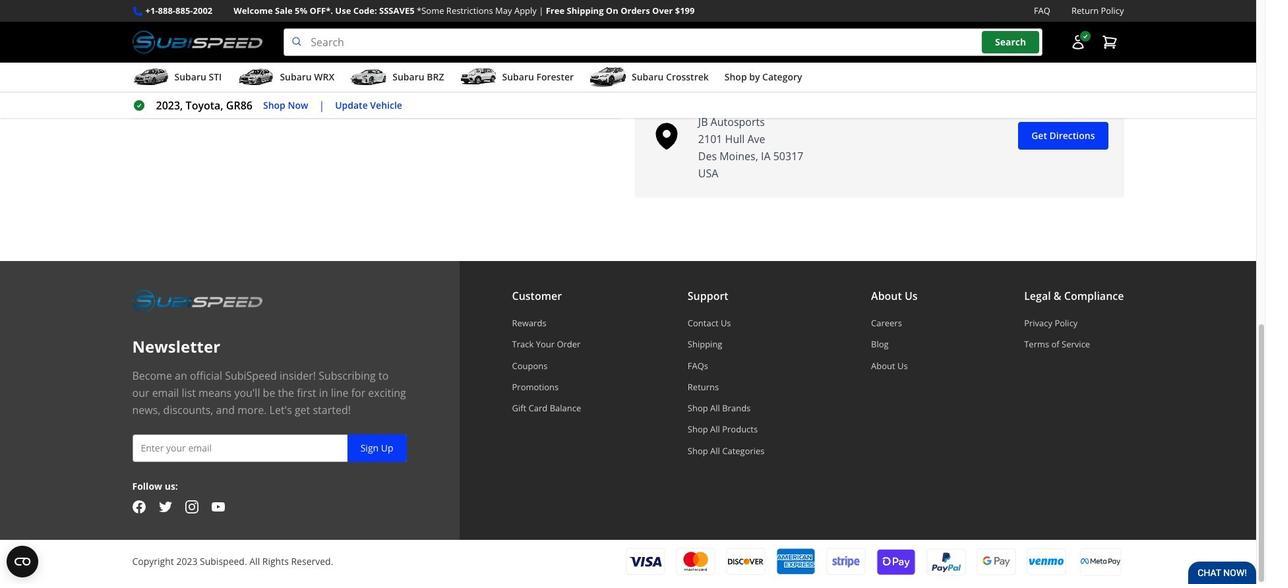 Task type: describe. For each thing, give the bounding box(es) containing it.
metapay image
[[1081, 559, 1121, 566]]

visa image
[[626, 549, 666, 576]]

1 subispeed logo image from the top
[[132, 28, 263, 56]]

venmo image
[[1027, 548, 1067, 577]]

mastercard image
[[676, 549, 716, 576]]

youtube logo image
[[211, 501, 225, 514]]

amex image
[[776, 549, 816, 576]]

button image
[[1071, 34, 1087, 50]]



Task type: locate. For each thing, give the bounding box(es) containing it.
a subaru crosstrek thumbnail image image
[[590, 67, 627, 87]]

1 vertical spatial subispeed logo image
[[132, 288, 263, 316]]

open widget image
[[7, 546, 38, 578]]

a subaru brz thumbnail image image
[[351, 67, 388, 87]]

instagram logo image
[[185, 501, 198, 514]]

search input field
[[284, 28, 1043, 56]]

stripe image
[[827, 549, 866, 576]]

Message text field
[[196, 0, 606, 62]]

a subaru sti thumbnail image image
[[132, 67, 169, 87]]

discover image
[[726, 549, 766, 576]]

twitter logo image
[[159, 501, 172, 514]]

paypal image
[[927, 548, 966, 577]]

0 vertical spatial subispeed logo image
[[132, 28, 263, 56]]

a subaru wrx thumbnail image image
[[238, 67, 275, 87]]

subispeed logo image
[[132, 28, 263, 56], [132, 288, 263, 316]]

googlepay image
[[977, 548, 1017, 577]]

Enter your email text field
[[132, 435, 407, 463]]

2 subispeed logo image from the top
[[132, 288, 263, 316]]

a subaru forester thumbnail image image
[[460, 67, 497, 87]]

shoppay image
[[877, 548, 916, 577]]

facebook logo image
[[132, 501, 146, 514]]



Task type: vqa. For each thing, say whether or not it's contained in the screenshot.
SEARCH INPUT field
yes



